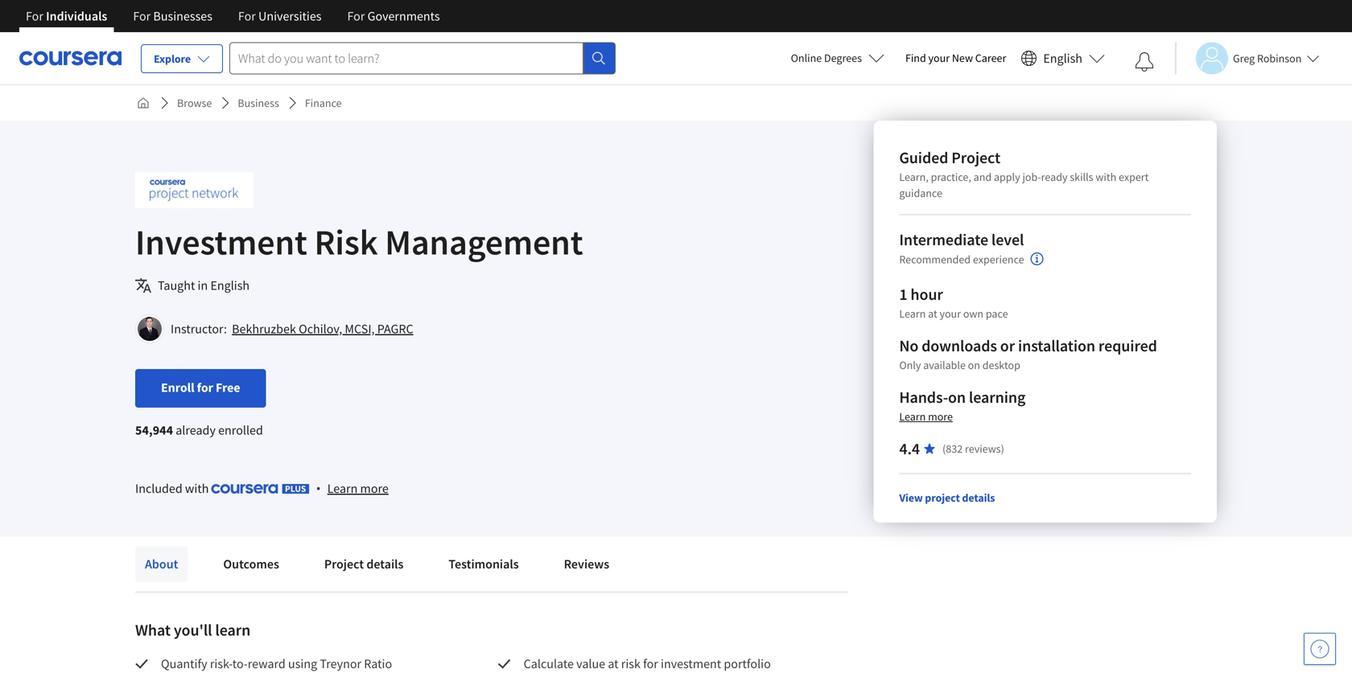Task type: vqa. For each thing, say whether or not it's contained in the screenshot.
RESOURCES on the left of page
no



Task type: describe. For each thing, give the bounding box(es) containing it.
included
[[135, 481, 183, 497]]

finance
[[305, 96, 342, 110]]

businesses
[[153, 8, 212, 24]]

1
[[899, 285, 908, 305]]

instructor:
[[171, 321, 227, 337]]

learn inside • learn more
[[327, 481, 358, 497]]

view
[[899, 491, 923, 505]]

expert
[[1119, 170, 1149, 184]]

hands-
[[899, 388, 948, 408]]

bekhruzbek
[[232, 321, 296, 337]]

browse link
[[171, 89, 218, 118]]

downloads
[[922, 336, 997, 356]]

(832 reviews)
[[943, 442, 1004, 456]]

in
[[198, 278, 208, 294]]

english button
[[1014, 32, 1112, 85]]

for for businesses
[[133, 8, 151, 24]]

find
[[906, 51, 926, 65]]

recommended experience
[[899, 252, 1024, 267]]

coursera project network image
[[135, 172, 253, 208]]

learn inside 1 hour learn at your own pace
[[899, 307, 926, 321]]

treynor
[[320, 656, 361, 673]]

greg robinson button
[[1175, 42, 1320, 74]]

governments
[[368, 8, 440, 24]]

management
[[385, 220, 583, 264]]

guided project learn, practice, and apply job-ready skills with expert guidance
[[899, 148, 1149, 200]]

using
[[288, 656, 317, 673]]

learn
[[215, 621, 250, 641]]

greg robinson
[[1233, 51, 1302, 66]]

for governments
[[347, 8, 440, 24]]

1 horizontal spatial for
[[643, 656, 658, 673]]

greg
[[1233, 51, 1255, 66]]

business link
[[231, 89, 286, 118]]

job-
[[1023, 170, 1041, 184]]

online degrees button
[[778, 40, 897, 76]]

to-
[[232, 656, 248, 673]]

at inside 1 hour learn at your own pace
[[928, 307, 937, 321]]

instructor: bekhruzbek ochilov, mcsi, pagrc
[[171, 321, 413, 337]]

learn more link for learn
[[327, 479, 389, 499]]

available
[[923, 358, 966, 373]]

with inside guided project learn, practice, and apply job-ready skills with expert guidance
[[1096, 170, 1117, 184]]

robinson
[[1257, 51, 1302, 66]]

included with
[[135, 481, 211, 497]]

learn,
[[899, 170, 929, 184]]

about link
[[135, 547, 188, 582]]

0 vertical spatial details
[[962, 491, 995, 505]]

4.4
[[899, 439, 920, 459]]

only
[[899, 358, 921, 373]]

for businesses
[[133, 8, 212, 24]]

investment risk management
[[135, 220, 583, 264]]

about
[[145, 557, 178, 573]]

browse
[[177, 96, 212, 110]]

for universities
[[238, 8, 322, 24]]

for for universities
[[238, 8, 256, 24]]

show notifications image
[[1135, 52, 1154, 72]]

explore button
[[141, 44, 223, 73]]

information about difficulty level pre-requisites. image
[[1031, 253, 1044, 266]]

skills
[[1070, 170, 1094, 184]]

already
[[176, 423, 216, 439]]

more inside • learn more
[[360, 481, 389, 497]]

learning
[[969, 388, 1026, 408]]

enroll for free
[[161, 380, 240, 396]]

apply
[[994, 170, 1020, 184]]

1 vertical spatial at
[[608, 656, 619, 673]]

0 horizontal spatial with
[[185, 481, 209, 497]]

learn inside hands-on learning learn more
[[899, 410, 926, 424]]

(832
[[943, 442, 963, 456]]

project details link
[[315, 547, 413, 582]]

recommended
[[899, 252, 971, 267]]

no downloads or installation required only available on desktop
[[899, 336, 1157, 373]]

taught in english
[[158, 278, 250, 294]]

54,944
[[135, 423, 173, 439]]

coursera plus image
[[211, 484, 310, 494]]

for for governments
[[347, 8, 365, 24]]

quantify risk-to-reward using treynor ratio
[[161, 656, 392, 673]]

for individuals
[[26, 8, 107, 24]]

risk
[[314, 220, 378, 264]]

pace
[[986, 307, 1008, 321]]

individuals
[[46, 8, 107, 24]]

own
[[963, 307, 984, 321]]

what you'll learn
[[135, 621, 250, 641]]

find your new career link
[[897, 48, 1014, 68]]

reviews
[[564, 557, 609, 573]]

taught
[[158, 278, 195, 294]]



Task type: locate. For each thing, give the bounding box(es) containing it.
or
[[1000, 336, 1015, 356]]

value
[[576, 656, 605, 673]]

your inside 'link'
[[929, 51, 950, 65]]

project down • learn more
[[324, 557, 364, 573]]

0 horizontal spatial at
[[608, 656, 619, 673]]

1 vertical spatial project
[[324, 557, 364, 573]]

project
[[952, 148, 1001, 168], [324, 557, 364, 573]]

for left governments
[[347, 8, 365, 24]]

0 vertical spatial learn more link
[[899, 410, 953, 424]]

intermediate level
[[899, 230, 1024, 250]]

1 vertical spatial with
[[185, 481, 209, 497]]

•
[[316, 480, 321, 497]]

1 vertical spatial for
[[643, 656, 658, 673]]

guidance
[[899, 186, 943, 200]]

1 vertical spatial learn more link
[[327, 479, 389, 499]]

What do you want to learn? text field
[[229, 42, 584, 74]]

enroll for free button
[[135, 369, 266, 408]]

explore
[[154, 52, 191, 66]]

learn
[[899, 307, 926, 321], [899, 410, 926, 424], [327, 481, 358, 497]]

risk-
[[210, 656, 232, 673]]

you'll
[[174, 621, 212, 641]]

testimonials
[[449, 557, 519, 573]]

outcomes
[[223, 557, 279, 573]]

at left risk
[[608, 656, 619, 673]]

for inside button
[[197, 380, 213, 396]]

more inside hands-on learning learn more
[[928, 410, 953, 424]]

0 vertical spatial at
[[928, 307, 937, 321]]

required
[[1099, 336, 1157, 356]]

english
[[1043, 50, 1083, 66], [210, 278, 250, 294]]

find your new career
[[906, 51, 1006, 65]]

reviews)
[[965, 442, 1004, 456]]

1 horizontal spatial on
[[968, 358, 980, 373]]

bekhruzbek ochilov, mcsi, pagrc link
[[232, 321, 413, 337]]

0 vertical spatial on
[[968, 358, 980, 373]]

calculate value at risk for investment portfolio
[[524, 656, 771, 673]]

1 vertical spatial details
[[367, 557, 404, 573]]

learn more link for on
[[899, 410, 953, 424]]

1 vertical spatial your
[[940, 307, 961, 321]]

view project details link
[[899, 491, 995, 505]]

1 vertical spatial learn
[[899, 410, 926, 424]]

your left own
[[940, 307, 961, 321]]

1 vertical spatial more
[[360, 481, 389, 497]]

3 for from the left
[[238, 8, 256, 24]]

level
[[992, 230, 1024, 250]]

investment
[[661, 656, 721, 673]]

54,944 already enrolled
[[135, 423, 263, 439]]

for left individuals in the left of the page
[[26, 8, 43, 24]]

0 horizontal spatial learn more link
[[327, 479, 389, 499]]

quantify
[[161, 656, 207, 673]]

4 for from the left
[[347, 8, 365, 24]]

for left 'universities'
[[238, 8, 256, 24]]

degrees
[[824, 51, 862, 65]]

0 horizontal spatial english
[[210, 278, 250, 294]]

on inside hands-on learning learn more
[[948, 388, 966, 408]]

1 horizontal spatial at
[[928, 307, 937, 321]]

project
[[925, 491, 960, 505]]

finance link
[[299, 89, 348, 118]]

english right career
[[1043, 50, 1083, 66]]

more down hands-
[[928, 410, 953, 424]]

1 vertical spatial english
[[210, 278, 250, 294]]

0 vertical spatial with
[[1096, 170, 1117, 184]]

details
[[962, 491, 995, 505], [367, 557, 404, 573]]

english right in
[[210, 278, 250, 294]]

1 vertical spatial on
[[948, 388, 966, 408]]

risk
[[621, 656, 641, 673]]

enroll
[[161, 380, 194, 396]]

on inside no downloads or installation required only available on desktop
[[968, 358, 980, 373]]

reviews link
[[554, 547, 619, 582]]

learn down hands-
[[899, 410, 926, 424]]

• learn more
[[316, 480, 389, 497]]

with right "included"
[[185, 481, 209, 497]]

0 vertical spatial for
[[197, 380, 213, 396]]

more right •
[[360, 481, 389, 497]]

your inside 1 hour learn at your own pace
[[940, 307, 961, 321]]

with
[[1096, 170, 1117, 184], [185, 481, 209, 497]]

career
[[975, 51, 1006, 65]]

home image
[[137, 97, 150, 109]]

0 horizontal spatial on
[[948, 388, 966, 408]]

0 horizontal spatial for
[[197, 380, 213, 396]]

for left the businesses
[[133, 8, 151, 24]]

investment
[[135, 220, 307, 264]]

0 vertical spatial english
[[1043, 50, 1083, 66]]

at down hour
[[928, 307, 937, 321]]

testimonials link
[[439, 547, 529, 582]]

ochilov,
[[299, 321, 342, 337]]

1 hour learn at your own pace
[[899, 285, 1008, 321]]

outcomes link
[[214, 547, 289, 582]]

calculate
[[524, 656, 574, 673]]

business
[[238, 96, 279, 110]]

your
[[929, 51, 950, 65], [940, 307, 961, 321]]

experience
[[973, 252, 1024, 267]]

coursera image
[[19, 45, 122, 71]]

0 horizontal spatial more
[[360, 481, 389, 497]]

2 vertical spatial learn
[[327, 481, 358, 497]]

1 horizontal spatial more
[[928, 410, 953, 424]]

with right skills
[[1096, 170, 1117, 184]]

view project details
[[899, 491, 995, 505]]

learn right •
[[327, 481, 358, 497]]

ratio
[[364, 656, 392, 673]]

project details
[[324, 557, 404, 573]]

project up and
[[952, 148, 1001, 168]]

learn more link right •
[[327, 479, 389, 499]]

your right 'find'
[[929, 51, 950, 65]]

0 vertical spatial more
[[928, 410, 953, 424]]

pagrc
[[377, 321, 413, 337]]

hands-on learning learn more
[[899, 388, 1026, 424]]

details inside project details link
[[367, 557, 404, 573]]

practice,
[[931, 170, 971, 184]]

ready
[[1041, 170, 1068, 184]]

0 horizontal spatial project
[[324, 557, 364, 573]]

learn more link down hands-
[[899, 410, 953, 424]]

1 for from the left
[[26, 8, 43, 24]]

banner navigation
[[13, 0, 453, 32]]

at
[[928, 307, 937, 321], [608, 656, 619, 673]]

0 vertical spatial learn
[[899, 307, 926, 321]]

guided
[[899, 148, 948, 168]]

1 horizontal spatial learn more link
[[899, 410, 953, 424]]

1 horizontal spatial with
[[1096, 170, 1117, 184]]

None search field
[[229, 42, 616, 74]]

help center image
[[1310, 640, 1330, 659]]

for for individuals
[[26, 8, 43, 24]]

for left free
[[197, 380, 213, 396]]

what
[[135, 621, 171, 641]]

1 horizontal spatial english
[[1043, 50, 1083, 66]]

installation
[[1018, 336, 1096, 356]]

on down downloads
[[968, 358, 980, 373]]

hour
[[911, 285, 943, 305]]

learn down 1
[[899, 307, 926, 321]]

desktop
[[983, 358, 1021, 373]]

intermediate
[[899, 230, 988, 250]]

bekhruzbek ochilov, mcsi, pagrc image
[[138, 317, 162, 341]]

on
[[968, 358, 980, 373], [948, 388, 966, 408]]

0 vertical spatial your
[[929, 51, 950, 65]]

universities
[[258, 8, 322, 24]]

mcsi,
[[345, 321, 375, 337]]

on down "available"
[[948, 388, 966, 408]]

0 horizontal spatial details
[[367, 557, 404, 573]]

free
[[216, 380, 240, 396]]

1 horizontal spatial details
[[962, 491, 995, 505]]

1 horizontal spatial project
[[952, 148, 1001, 168]]

0 vertical spatial project
[[952, 148, 1001, 168]]

2 for from the left
[[133, 8, 151, 24]]

for
[[26, 8, 43, 24], [133, 8, 151, 24], [238, 8, 256, 24], [347, 8, 365, 24]]

new
[[952, 51, 973, 65]]

project inside guided project learn, practice, and apply job-ready skills with expert guidance
[[952, 148, 1001, 168]]

for right risk
[[643, 656, 658, 673]]

english inside button
[[1043, 50, 1083, 66]]

reward
[[248, 656, 286, 673]]



